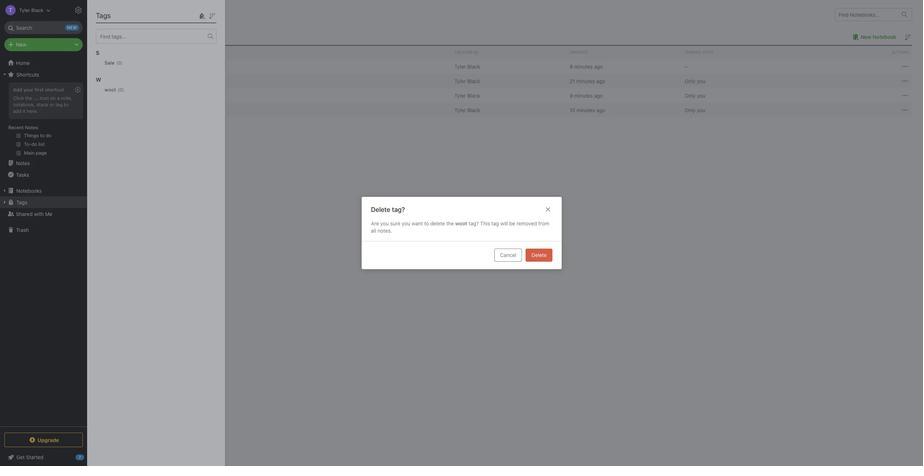 Task type: describe. For each thing, give the bounding box(es) containing it.
updated button
[[567, 46, 682, 59]]

tyler for main page row
[[455, 78, 466, 84]]

first notebook row
[[98, 59, 912, 74]]

created
[[455, 50, 473, 54]]

notebook,
[[13, 102, 35, 107]]

tyler black for things to do row
[[455, 92, 480, 99]]

on
[[50, 95, 56, 101]]

row group containing s
[[96, 44, 222, 105]]

trash link
[[0, 224, 87, 236]]

0 for sale
[[118, 60, 121, 66]]

by
[[474, 50, 479, 54]]

shared
[[16, 211, 33, 217]]

are you sure you want to delete the woot
[[371, 220, 467, 226]]

( for sale
[[117, 60, 118, 66]]

icon
[[40, 95, 49, 101]]

Find Notebooks… text field
[[836, 9, 897, 21]]

settings image
[[74, 6, 83, 15]]

shared with me
[[16, 211, 52, 217]]

1
[[98, 33, 101, 40]]

shared with button
[[682, 46, 797, 59]]

ago for first notebook row at the top of the page
[[594, 63, 603, 70]]

9 for –
[[570, 63, 573, 70]]

actions button
[[797, 46, 912, 59]]

1 horizontal spatial to
[[424, 220, 429, 226]]

0 horizontal spatial tag?
[[392, 206, 405, 213]]

1 notebook
[[98, 33, 126, 40]]

) for sale
[[121, 60, 123, 66]]

woot ( 0 )
[[105, 87, 124, 93]]

title
[[101, 50, 112, 54]]

...
[[34, 95, 38, 101]]

only for 9 minutes ago
[[685, 92, 696, 99]]

10 minutes ago
[[570, 107, 605, 113]]

shared with me link
[[0, 208, 87, 220]]

notebooks link
[[0, 185, 87, 196]]

stack
[[36, 102, 48, 107]]

21 minutes ago
[[570, 78, 605, 84]]

new for new
[[16, 41, 26, 48]]

1 vertical spatial woot
[[455, 220, 467, 226]]

ago for to-do list row
[[597, 107, 605, 113]]

Search text field
[[9, 21, 78, 34]]

sale
[[105, 60, 115, 66]]

updated
[[570, 50, 588, 54]]

notebook
[[102, 33, 126, 40]]

tags inside button
[[16, 199, 27, 205]]

add
[[13, 108, 21, 114]]

sale ( 0 )
[[105, 60, 123, 66]]

shortcuts button
[[0, 69, 87, 80]]

notebook for first notebook
[[132, 63, 155, 70]]

be
[[509, 220, 515, 226]]

new notebook
[[861, 34, 896, 40]]

cancel
[[500, 252, 516, 258]]

9 minutes ago for only you
[[570, 92, 603, 99]]

to inside icon on a note, notebook, stack or tag to add it here.
[[64, 102, 68, 107]]

want
[[411, 220, 423, 226]]

9 minutes ago for –
[[570, 63, 603, 70]]

first notebook button
[[110, 62, 165, 71]]

you for 21 minutes ago
[[697, 78, 705, 84]]

shared
[[685, 50, 701, 54]]

0 vertical spatial notes
[[25, 125, 38, 130]]

all
[[371, 227, 376, 234]]

( for woot
[[118, 87, 120, 92]]

tyler black for main page row
[[455, 78, 480, 84]]

only for 21 minutes ago
[[685, 78, 696, 84]]

created by
[[455, 50, 479, 54]]

delete for delete tag?
[[371, 206, 390, 213]]

click
[[13, 95, 24, 101]]

notes.
[[377, 227, 392, 234]]

10
[[570, 107, 575, 113]]

tree containing home
[[0, 57, 87, 426]]

from
[[538, 220, 549, 226]]

minutes for first notebook row at the top of the page
[[574, 63, 593, 70]]

upgrade button
[[4, 433, 83, 447]]

–
[[685, 63, 688, 70]]

shortcut
[[45, 87, 64, 93]]

sure
[[390, 220, 400, 226]]

you for 10 minutes ago
[[697, 107, 705, 113]]

Find tags… text field
[[96, 31, 208, 41]]

minutes for to-do list row
[[577, 107, 595, 113]]

black for things to do row
[[467, 92, 480, 99]]

s
[[96, 49, 99, 56]]

with
[[34, 211, 44, 217]]

9 for only you
[[570, 92, 573, 99]]

cancel button
[[494, 248, 522, 262]]

recent notes
[[8, 125, 38, 130]]

icon on a note, notebook, stack or tag to add it here.
[[13, 95, 72, 114]]

21
[[570, 78, 575, 84]]

with
[[702, 50, 713, 54]]

main page row
[[98, 74, 912, 88]]

things to do row
[[98, 88, 912, 103]]

1 horizontal spatial notebooks
[[98, 10, 133, 19]]

1 vertical spatial the
[[446, 220, 454, 226]]

) for woot
[[122, 87, 124, 92]]

ago for main page row
[[596, 78, 605, 84]]

black for main page row
[[467, 78, 480, 84]]

me
[[45, 211, 52, 217]]



Task type: locate. For each thing, give the bounding box(es) containing it.
1 vertical spatial only
[[685, 92, 696, 99]]

tag left will
[[491, 220, 499, 226]]

0 inside the sale ( 0 )
[[118, 60, 121, 66]]

woot down arrow image
[[105, 87, 116, 93]]

black inside things to do row
[[467, 92, 480, 99]]

0 horizontal spatial tag
[[55, 102, 63, 107]]

minutes up 21 minutes ago
[[574, 63, 593, 70]]

minutes down 21 minutes ago
[[574, 92, 593, 99]]

tag inside tag? this tag will be removed from all notes.
[[491, 220, 499, 226]]

ago inside things to do row
[[594, 92, 603, 99]]

group containing add your first shortcut
[[0, 80, 87, 160]]

or
[[50, 102, 54, 107]]

1 vertical spatial 0
[[120, 87, 122, 92]]

tyler black inside first notebook row
[[455, 63, 480, 70]]

new for new notebook
[[861, 34, 872, 40]]

only you
[[685, 78, 705, 84], [685, 92, 705, 99], [685, 107, 705, 113]]

1 horizontal spatial woot
[[455, 220, 467, 226]]

2 9 minutes ago from the top
[[570, 92, 603, 99]]

title button
[[98, 46, 452, 59]]

tag inside icon on a note, notebook, stack or tag to add it here.
[[55, 102, 63, 107]]

trash
[[16, 227, 29, 233]]

9 minutes ago
[[570, 63, 603, 70], [570, 92, 603, 99]]

only you inside things to do row
[[685, 92, 705, 99]]

new notebook button
[[851, 33, 896, 41]]

) down first
[[122, 87, 124, 92]]

create new tag image
[[197, 11, 206, 20]]

tyler black for first notebook row at the top of the page
[[455, 63, 480, 70]]

minutes inside first notebook row
[[574, 63, 593, 70]]

tyler black inside main page row
[[455, 78, 480, 84]]

notebooks down tasks
[[16, 188, 42, 194]]

add
[[13, 87, 22, 93]]

0 horizontal spatial tags
[[16, 199, 27, 205]]

3 tyler from the top
[[455, 92, 466, 99]]

minutes inside things to do row
[[574, 92, 593, 99]]

notebook for new notebook
[[873, 34, 896, 40]]

to down note,
[[64, 102, 68, 107]]

new inside popup button
[[16, 41, 26, 48]]

0 vertical spatial 9 minutes ago
[[570, 63, 603, 70]]

delete up are
[[371, 206, 390, 213]]

2 vertical spatial only
[[685, 107, 696, 113]]

home link
[[0, 57, 87, 69]]

minutes right 21
[[576, 78, 595, 84]]

minutes for things to do row
[[574, 92, 593, 99]]

9 minutes ago inside things to do row
[[570, 92, 603, 99]]

0 vertical spatial notebook
[[873, 34, 896, 40]]

tyler
[[455, 63, 466, 70], [455, 78, 466, 84], [455, 92, 466, 99], [455, 107, 466, 113]]

None search field
[[9, 21, 78, 34]]

it
[[23, 108, 26, 114]]

1 vertical spatial 9
[[570, 92, 573, 99]]

1 vertical spatial delete
[[531, 252, 547, 258]]

row group inside notebooks element
[[98, 59, 912, 117]]

new up home
[[16, 41, 26, 48]]

black
[[467, 63, 480, 70], [467, 78, 480, 84], [467, 92, 480, 99], [467, 107, 480, 113]]

0 for woot
[[120, 87, 122, 92]]

you inside main page row
[[697, 78, 705, 84]]

tag? inside tag? this tag will be removed from all notes.
[[469, 220, 479, 226]]

1 9 from the top
[[570, 63, 573, 70]]

0 vertical spatial notebooks
[[98, 10, 133, 19]]

created by button
[[452, 46, 567, 59]]

)
[[121, 60, 123, 66], [122, 87, 124, 92]]

tyler for first notebook row at the top of the page
[[455, 63, 466, 70]]

only for 10 minutes ago
[[685, 107, 696, 113]]

tyler black inside to-do list row
[[455, 107, 480, 113]]

1 black from the top
[[467, 63, 480, 70]]

0 vertical spatial tag
[[55, 102, 63, 107]]

ago inside first notebook row
[[594, 63, 603, 70]]

will
[[500, 220, 508, 226]]

notebook up actions at the right top
[[873, 34, 896, 40]]

row group
[[96, 44, 222, 105], [98, 59, 912, 117]]

tyler inside main page row
[[455, 78, 466, 84]]

ago
[[594, 63, 603, 70], [596, 78, 605, 84], [594, 92, 603, 99], [597, 107, 605, 113]]

0 vertical spatial tags
[[96, 11, 111, 20]]

(
[[117, 60, 118, 66], [118, 87, 120, 92]]

1 vertical spatial notebooks
[[16, 188, 42, 194]]

1 vertical spatial to
[[424, 220, 429, 226]]

new button
[[4, 38, 83, 51]]

delete button
[[526, 248, 552, 262]]

( right sale
[[117, 60, 118, 66]]

0 vertical spatial tag?
[[392, 206, 405, 213]]

home
[[16, 60, 30, 66]]

minutes right 10
[[577, 107, 595, 113]]

the
[[25, 95, 32, 101], [446, 220, 454, 226]]

tags up shared
[[16, 199, 27, 205]]

black inside to-do list row
[[467, 107, 480, 113]]

add your first shortcut
[[13, 87, 64, 93]]

0 vertical spatial )
[[121, 60, 123, 66]]

expand notebooks image
[[2, 188, 8, 193]]

tree
[[0, 57, 87, 426]]

tyler for to-do list row
[[455, 107, 466, 113]]

row group containing first notebook
[[98, 59, 912, 117]]

tyler inside to-do list row
[[455, 107, 466, 113]]

1 horizontal spatial new
[[861, 34, 872, 40]]

ago inside to-do list row
[[597, 107, 605, 113]]

2 black from the top
[[467, 78, 480, 84]]

ago for things to do row
[[594, 92, 603, 99]]

here.
[[27, 108, 38, 114]]

1 horizontal spatial tags
[[96, 11, 111, 20]]

ago up 10 minutes ago
[[594, 92, 603, 99]]

tags button
[[0, 196, 87, 208]]

black inside main page row
[[467, 78, 480, 84]]

notebooks up notebook
[[98, 10, 133, 19]]

first
[[35, 87, 44, 93]]

1 vertical spatial notes
[[16, 160, 30, 166]]

first notebook
[[120, 63, 155, 70]]

group inside tree
[[0, 80, 87, 160]]

0 right sale
[[118, 60, 121, 66]]

you
[[697, 78, 705, 84], [697, 92, 705, 99], [697, 107, 705, 113], [380, 220, 389, 226], [402, 220, 410, 226]]

black for to-do list row
[[467, 107, 480, 113]]

0 horizontal spatial the
[[25, 95, 32, 101]]

minutes for main page row
[[576, 78, 595, 84]]

you inside things to do row
[[697, 92, 705, 99]]

new inside button
[[861, 34, 872, 40]]

tag? up sure at the left top
[[392, 206, 405, 213]]

the right delete
[[446, 220, 454, 226]]

1 only you from the top
[[685, 78, 705, 84]]

3 black from the top
[[467, 92, 480, 99]]

minutes inside to-do list row
[[577, 107, 595, 113]]

2 vertical spatial only you
[[685, 107, 705, 113]]

1 horizontal spatial tag?
[[469, 220, 479, 226]]

a
[[57, 95, 60, 101]]

ago right 21
[[596, 78, 605, 84]]

tyler black inside things to do row
[[455, 92, 480, 99]]

9 up 21
[[570, 63, 573, 70]]

1 only from the top
[[685, 78, 696, 84]]

black for first notebook row at the top of the page
[[467, 63, 480, 70]]

new
[[861, 34, 872, 40], [16, 41, 26, 48]]

you inside to-do list row
[[697, 107, 705, 113]]

tasks button
[[0, 169, 87, 180]]

group
[[0, 80, 87, 160]]

9 inside first notebook row
[[570, 63, 573, 70]]

notes up tasks
[[16, 160, 30, 166]]

( inside "woot ( 0 )"
[[118, 87, 120, 92]]

only you for 9 minutes ago
[[685, 92, 705, 99]]

note,
[[61, 95, 72, 101]]

2 only you from the top
[[685, 92, 705, 99]]

1 vertical spatial tag?
[[469, 220, 479, 226]]

woot right delete
[[455, 220, 467, 226]]

1 horizontal spatial the
[[446, 220, 454, 226]]

delete
[[430, 220, 445, 226]]

) right sale
[[121, 60, 123, 66]]

the left "..."
[[25, 95, 32, 101]]

tags up 1
[[96, 11, 111, 20]]

0 vertical spatial new
[[861, 34, 872, 40]]

1 vertical spatial tags
[[16, 199, 27, 205]]

) inside "woot ( 0 )"
[[122, 87, 124, 92]]

only you inside to-do list row
[[685, 107, 705, 113]]

tag down a
[[55, 102, 63, 107]]

) inside the sale ( 0 )
[[121, 60, 123, 66]]

2 9 from the top
[[570, 92, 573, 99]]

0 vertical spatial to
[[64, 102, 68, 107]]

notebooks inside tree
[[16, 188, 42, 194]]

tyler black for to-do list row
[[455, 107, 480, 113]]

1 vertical spatial )
[[122, 87, 124, 92]]

notes right recent at the top left of the page
[[25, 125, 38, 130]]

new up actions button
[[861, 34, 872, 40]]

minutes
[[574, 63, 593, 70], [576, 78, 595, 84], [574, 92, 593, 99], [577, 107, 595, 113]]

notebooks
[[98, 10, 133, 19], [16, 188, 42, 194]]

notes link
[[0, 157, 87, 169]]

your
[[23, 87, 33, 93]]

1 horizontal spatial delete
[[531, 252, 547, 258]]

0 horizontal spatial to
[[64, 102, 68, 107]]

0 inside "woot ( 0 )"
[[120, 87, 122, 92]]

2 tyler black from the top
[[455, 78, 480, 84]]

delete right cancel
[[531, 252, 547, 258]]

1 vertical spatial tag
[[491, 220, 499, 226]]

1 vertical spatial new
[[16, 41, 26, 48]]

tag? this tag will be removed from all notes.
[[371, 220, 549, 234]]

3 only from the top
[[685, 107, 696, 113]]

to right want in the top of the page
[[424, 220, 429, 226]]

arrow image
[[101, 62, 110, 71]]

4 black from the top
[[467, 107, 480, 113]]

expand tags image
[[2, 199, 8, 205]]

to
[[64, 102, 68, 107], [424, 220, 429, 226]]

1 9 minutes ago from the top
[[570, 63, 603, 70]]

only you for 21 minutes ago
[[685, 78, 705, 84]]

0 vertical spatial the
[[25, 95, 32, 101]]

ago up 21 minutes ago
[[594, 63, 603, 70]]

0 vertical spatial woot
[[105, 87, 116, 93]]

delete inside button
[[531, 252, 547, 258]]

tyler inside first notebook row
[[455, 63, 466, 70]]

1 horizontal spatial notebook
[[873, 34, 896, 40]]

close image
[[544, 205, 552, 214]]

3 only you from the top
[[685, 107, 705, 113]]

ago right 10
[[597, 107, 605, 113]]

you for 9 minutes ago
[[697, 92, 705, 99]]

shared with
[[685, 50, 713, 54]]

0 horizontal spatial delete
[[371, 206, 390, 213]]

( down the sale ( 0 )
[[118, 87, 120, 92]]

9
[[570, 63, 573, 70], [570, 92, 573, 99]]

the inside group
[[25, 95, 32, 101]]

this
[[480, 220, 490, 226]]

0
[[118, 60, 121, 66], [120, 87, 122, 92]]

4 tyler from the top
[[455, 107, 466, 113]]

2 only from the top
[[685, 92, 696, 99]]

1 tyler from the top
[[455, 63, 466, 70]]

0 vertical spatial (
[[117, 60, 118, 66]]

tyler for things to do row
[[455, 92, 466, 99]]

2 tyler from the top
[[455, 78, 466, 84]]

9 inside things to do row
[[570, 92, 573, 99]]

notes
[[25, 125, 38, 130], [16, 160, 30, 166]]

only inside to-do list row
[[685, 107, 696, 113]]

9 minutes ago down 21 minutes ago
[[570, 92, 603, 99]]

0 vertical spatial 9
[[570, 63, 573, 70]]

notebook inside row
[[132, 63, 155, 70]]

9 down 21
[[570, 92, 573, 99]]

1 horizontal spatial tag
[[491, 220, 499, 226]]

3 tyler black from the top
[[455, 92, 480, 99]]

only inside things to do row
[[685, 92, 696, 99]]

tags
[[96, 11, 111, 20], [16, 199, 27, 205]]

0 horizontal spatial notebooks
[[16, 188, 42, 194]]

1 vertical spatial (
[[118, 87, 120, 92]]

1 tyler black from the top
[[455, 63, 480, 70]]

0 horizontal spatial notebook
[[132, 63, 155, 70]]

0 horizontal spatial woot
[[105, 87, 116, 93]]

0 vertical spatial only you
[[685, 78, 705, 84]]

only you for 10 minutes ago
[[685, 107, 705, 113]]

actions
[[892, 50, 909, 54]]

notebook right first
[[132, 63, 155, 70]]

shortcuts
[[16, 71, 39, 78]]

tag? left this
[[469, 220, 479, 226]]

black inside first notebook row
[[467, 63, 480, 70]]

1 vertical spatial only you
[[685, 92, 705, 99]]

first
[[120, 63, 130, 70]]

only inside main page row
[[685, 78, 696, 84]]

to-do list row
[[98, 103, 912, 117]]

1 vertical spatial notebook
[[132, 63, 155, 70]]

0 vertical spatial delete
[[371, 206, 390, 213]]

( inside the sale ( 0 )
[[117, 60, 118, 66]]

removed
[[516, 220, 537, 226]]

w
[[96, 76, 101, 83]]

are
[[371, 220, 379, 226]]

1 vertical spatial 9 minutes ago
[[570, 92, 603, 99]]

upgrade
[[37, 437, 59, 443]]

tyler black
[[455, 63, 480, 70], [455, 78, 480, 84], [455, 92, 480, 99], [455, 107, 480, 113]]

9 minutes ago inside first notebook row
[[570, 63, 603, 70]]

delete for delete
[[531, 252, 547, 258]]

9 minutes ago up 21 minutes ago
[[570, 63, 603, 70]]

4 tyler black from the top
[[455, 107, 480, 113]]

delete tag?
[[371, 206, 405, 213]]

0 vertical spatial 0
[[118, 60, 121, 66]]

minutes inside main page row
[[576, 78, 595, 84]]

0 vertical spatial only
[[685, 78, 696, 84]]

click the ...
[[13, 95, 38, 101]]

only you inside main page row
[[685, 78, 705, 84]]

recent
[[8, 125, 24, 130]]

notebooks element
[[87, 0, 923, 466]]

tasks
[[16, 172, 29, 178]]

0 horizontal spatial new
[[16, 41, 26, 48]]

only
[[685, 78, 696, 84], [685, 92, 696, 99], [685, 107, 696, 113]]

tyler inside things to do row
[[455, 92, 466, 99]]

ago inside main page row
[[596, 78, 605, 84]]

delete
[[371, 206, 390, 213], [531, 252, 547, 258]]

0 down first
[[120, 87, 122, 92]]



Task type: vqa. For each thing, say whether or not it's contained in the screenshot.
bottommost tab list
no



